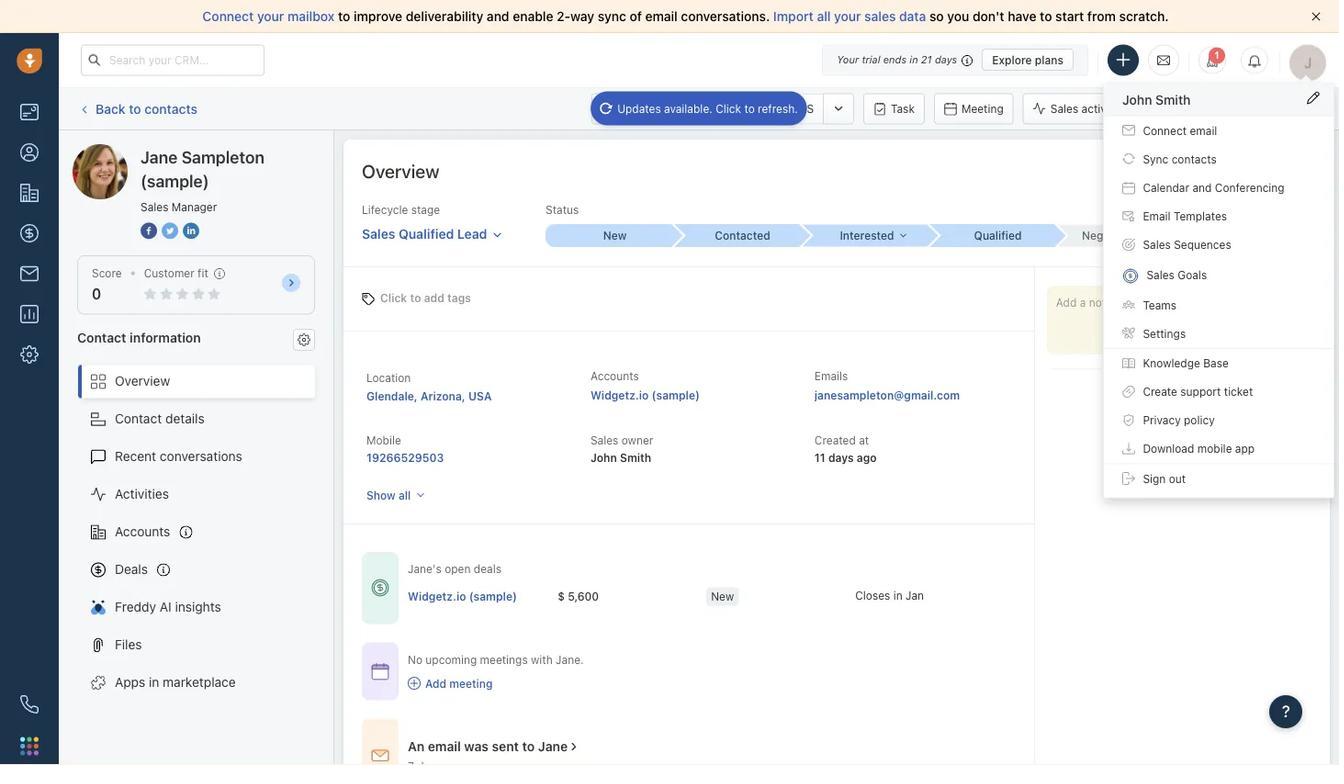 Task type: describe. For each thing, give the bounding box(es) containing it.
emails janesampleton@gmail.com
[[815, 370, 960, 402]]

explore plans
[[992, 53, 1064, 66]]

freddy ai insights
[[115, 599, 221, 615]]

meeting
[[449, 677, 493, 690]]

to right back
[[129, 101, 141, 116]]

add deal
[[1193, 102, 1238, 115]]

close image
[[1312, 12, 1321, 21]]

updates available. click to refresh. link
[[591, 91, 807, 126]]

privacy policy link
[[1104, 406, 1334, 435]]

0 horizontal spatial new
[[603, 229, 627, 242]]

janesampleton@gmail.com link
[[815, 386, 960, 404]]

sent
[[492, 739, 519, 754]]

back to contacts
[[96, 101, 197, 116]]

connect for connect your mailbox to improve deliverability and enable 2-way sync of email conversations. import all your sales data so you don't have to start from scratch.
[[202, 9, 254, 24]]

at
[[859, 434, 869, 447]]

sequences
[[1174, 238, 1232, 251]]

qualified inside sales qualified lead link
[[399, 226, 454, 241]]

tags
[[447, 292, 471, 305]]

lost
[[1153, 229, 1176, 242]]

sms
[[790, 102, 814, 115]]

out
[[1169, 472, 1186, 485]]

lifecycle
[[362, 203, 408, 216]]

twitter circled image
[[162, 220, 178, 240]]

(sample) up manager
[[208, 144, 260, 159]]

connect for connect email
[[1143, 124, 1187, 137]]

shade default image
[[1307, 91, 1320, 104]]

score 0
[[92, 267, 122, 303]]

support
[[1181, 385, 1221, 398]]

sales owner john smith
[[591, 434, 653, 464]]

john smith menu
[[1103, 83, 1335, 498]]

sms button
[[763, 93, 823, 124]]

0 button
[[92, 285, 101, 303]]

svg image inside teams 'link'
[[1122, 299, 1135, 311]]

and inside the john smith menu
[[1193, 181, 1212, 194]]

privacy policy
[[1143, 414, 1215, 427]]

an
[[408, 739, 425, 754]]

(sample) inside jane sampleton (sample)
[[141, 171, 209, 191]]

download
[[1143, 442, 1194, 455]]

score
[[92, 267, 122, 280]]

knowledge base link
[[1104, 349, 1334, 377]]

container_wx8msf4aqz5i3rn1 image left no
[[371, 662, 389, 681]]

email for email
[[619, 102, 647, 115]]

add for add deal
[[1193, 102, 1213, 115]]

mailbox
[[288, 9, 335, 24]]

svg image for download mobile app
[[1122, 442, 1135, 455]]

sales for sales sequences
[[1143, 238, 1171, 251]]

contacts inside 'link'
[[1172, 153, 1217, 165]]

status
[[546, 203, 579, 216]]

email image
[[1157, 53, 1170, 68]]

deliverability
[[406, 9, 483, 24]]

1 vertical spatial click
[[380, 292, 407, 305]]

sales for sales goals
[[1147, 269, 1175, 282]]

to left add
[[410, 292, 421, 305]]

teams link
[[1104, 291, 1334, 319]]

add meeting link
[[408, 676, 584, 691]]

email templates
[[1143, 210, 1227, 223]]

1 your from the left
[[257, 9, 284, 24]]

from
[[1088, 9, 1116, 24]]

svg image for knowledge base
[[1122, 357, 1135, 370]]

svg image for sales sequences
[[1122, 238, 1135, 251]]

lifecycle stage
[[362, 203, 440, 216]]

0 vertical spatial widgetz.io (sample) link
[[591, 389, 700, 402]]

$ 5,600
[[558, 590, 599, 603]]

add deal button
[[1165, 93, 1247, 124]]

(sample) inside accounts widgetz.io (sample)
[[652, 389, 700, 402]]

call link
[[666, 93, 722, 124]]

download mobile app
[[1143, 442, 1255, 455]]

interested
[[840, 229, 894, 242]]

smith inside menu
[[1156, 92, 1191, 107]]

0 horizontal spatial overview
[[115, 373, 170, 389]]

customize overview button
[[1170, 158, 1312, 184]]

sales goals link
[[1104, 259, 1334, 291]]

conversations.
[[681, 9, 770, 24]]

sync contacts
[[1143, 153, 1217, 165]]

scratch.
[[1119, 9, 1169, 24]]

of
[[630, 9, 642, 24]]

0 vertical spatial contacts
[[144, 101, 197, 116]]

1 horizontal spatial click
[[716, 102, 741, 115]]

facebook circled image
[[141, 220, 157, 240]]

teams
[[1143, 299, 1177, 311]]

templates
[[1174, 210, 1227, 223]]

svg image for calendar and conferencing
[[1122, 181, 1135, 194]]

accounts for accounts widgetz.io (sample)
[[591, 370, 639, 383]]

0 vertical spatial in
[[910, 54, 918, 66]]

meeting button
[[934, 93, 1014, 124]]

jane's open deals
[[408, 563, 502, 576]]

ticket
[[1224, 385, 1253, 398]]

$
[[558, 590, 565, 603]]

qualified inside qualified link
[[974, 229, 1022, 242]]

0 horizontal spatial jane
[[109, 144, 138, 159]]

widgetz.io (sample) link inside row
[[408, 589, 517, 604]]

0 vertical spatial overview
[[362, 160, 439, 181]]

mobile 19266529503
[[367, 434, 444, 464]]

svg image for sign out
[[1122, 472, 1135, 485]]

email for connect email
[[1190, 124, 1217, 137]]

sampleton inside jane sampleton (sample)
[[182, 147, 264, 167]]

back to contacts link
[[77, 94, 198, 123]]

an email was sent to jane
[[408, 739, 568, 754]]

refresh.
[[758, 102, 798, 115]]

add meeting
[[425, 677, 493, 690]]

0 vertical spatial days
[[935, 54, 957, 66]]

janesampleton@gmail.com
[[815, 389, 960, 402]]

create
[[1143, 385, 1178, 398]]

location glendale, arizona, usa
[[367, 371, 492, 402]]

john smith
[[1122, 92, 1191, 107]]

app
[[1235, 442, 1255, 455]]

was
[[464, 739, 489, 754]]

jane sampleton (sample) up manager
[[141, 147, 264, 191]]

email for email templates
[[1143, 210, 1171, 223]]

knowledge
[[1143, 357, 1200, 370]]

available.
[[664, 102, 713, 115]]

show all
[[367, 489, 411, 502]]

sampleton down the back to contacts
[[141, 144, 204, 159]]

19266529503 link
[[367, 451, 444, 464]]

contact for contact details
[[115, 411, 162, 426]]

stage
[[411, 203, 440, 216]]

settings link
[[1104, 319, 1334, 348]]

phone element
[[11, 686, 48, 723]]

to right mailbox
[[338, 9, 350, 24]]

smith inside sales owner john smith
[[620, 451, 652, 464]]

connect email link
[[1104, 116, 1334, 145]]

11
[[815, 451, 826, 464]]

base
[[1204, 357, 1229, 370]]

1 link
[[1199, 46, 1226, 74]]

negotiation
[[1082, 229, 1144, 242]]

deals
[[474, 563, 502, 576]]



Task type: vqa. For each thing, say whether or not it's contained in the screenshot.
JOHN
yes



Task type: locate. For each thing, give the bounding box(es) containing it.
0 vertical spatial connect
[[202, 9, 254, 24]]

jane sampleton (sample) up sales manager
[[109, 144, 260, 159]]

1 horizontal spatial jane
[[141, 147, 178, 167]]

1 vertical spatial contacts
[[1172, 153, 1217, 165]]

jane
[[109, 144, 138, 159], [141, 147, 178, 167], [538, 739, 568, 754]]

days right 21
[[935, 54, 957, 66]]

sales
[[865, 9, 896, 24]]

add inside button
[[1193, 102, 1213, 115]]

1 horizontal spatial email
[[645, 9, 678, 24]]

negotiation / lost
[[1082, 229, 1176, 242]]

1 svg image from the top
[[1122, 124, 1135, 137]]

explore plans link
[[982, 49, 1074, 71]]

deal
[[1216, 102, 1238, 115]]

jan
[[906, 589, 924, 602]]

0 horizontal spatial john
[[591, 451, 617, 464]]

download mobile app link
[[1104, 435, 1334, 463]]

sales left activities
[[1051, 102, 1079, 115]]

calendar and conferencing
[[1143, 181, 1285, 194]]

sales for sales activities
[[1051, 102, 1079, 115]]

container_wx8msf4aqz5i3rn1 image right sent
[[568, 741, 581, 753]]

to right sent
[[522, 739, 535, 754]]

3 svg image from the top
[[1122, 181, 1135, 194]]

interested link
[[801, 225, 929, 247]]

0 vertical spatial smith
[[1156, 92, 1191, 107]]

sign out link
[[1104, 464, 1334, 493]]

meetings
[[480, 653, 528, 666]]

1 horizontal spatial accounts
[[591, 370, 639, 383]]

owner
[[622, 434, 653, 447]]

0 horizontal spatial widgetz.io (sample) link
[[408, 589, 517, 604]]

sales qualified lead link
[[362, 218, 503, 244]]

sales up facebook circled icon
[[141, 200, 169, 213]]

marketplace
[[163, 675, 236, 690]]

email right an
[[428, 739, 461, 754]]

1 horizontal spatial add
[[1193, 102, 1213, 115]]

sampleton up manager
[[182, 147, 264, 167]]

1 horizontal spatial connect
[[1143, 124, 1187, 137]]

21
[[921, 54, 932, 66]]

1 horizontal spatial all
[[817, 9, 831, 24]]

enable
[[513, 9, 553, 24]]

2 horizontal spatial jane
[[538, 739, 568, 754]]

1 vertical spatial all
[[399, 489, 411, 502]]

1 vertical spatial overview
[[115, 373, 170, 389]]

recent conversations
[[115, 449, 242, 464]]

email down add deal
[[1190, 124, 1217, 137]]

0 vertical spatial add
[[1193, 102, 1213, 115]]

svg image left sync
[[1122, 153, 1135, 165]]

svg image inside email templates link
[[1122, 210, 1135, 223]]

contact down 0 "button"
[[77, 330, 126, 345]]

0 horizontal spatial email
[[619, 102, 647, 115]]

1 horizontal spatial email
[[1143, 210, 1171, 223]]

0 horizontal spatial click
[[380, 292, 407, 305]]

3 svg image from the top
[[1122, 268, 1139, 284]]

contact details
[[115, 411, 205, 426]]

to
[[338, 9, 350, 24], [1040, 9, 1052, 24], [129, 101, 141, 116], [744, 102, 755, 115], [410, 292, 421, 305], [522, 739, 535, 754]]

sales for sales manager
[[141, 200, 169, 213]]

svg image for settings
[[1122, 327, 1135, 340]]

with
[[531, 653, 553, 666]]

0 horizontal spatial qualified
[[399, 226, 454, 241]]

email for an email was sent to jane
[[428, 739, 461, 754]]

jane down back
[[109, 144, 138, 159]]

0 horizontal spatial widgetz.io
[[408, 590, 466, 603]]

calendar and conferencing link
[[1104, 173, 1334, 202]]

smith down owner
[[620, 451, 652, 464]]

email button
[[591, 93, 657, 124]]

4 svg image from the top
[[1122, 299, 1135, 311]]

widgetz.io inside accounts widgetz.io (sample)
[[591, 389, 649, 402]]

meeting
[[962, 102, 1004, 115]]

0 horizontal spatial days
[[828, 451, 854, 464]]

show
[[367, 489, 396, 502]]

svg image inside connect email link
[[1122, 124, 1135, 137]]

jane down the back to contacts
[[141, 147, 178, 167]]

0 vertical spatial contact
[[77, 330, 126, 345]]

your left mailbox
[[257, 9, 284, 24]]

connect up search your crm... text field
[[202, 9, 254, 24]]

2-
[[557, 9, 570, 24]]

container_wx8msf4aqz5i3rn1 image left an
[[371, 747, 389, 765]]

new inside row
[[711, 590, 734, 603]]

so
[[930, 9, 944, 24]]

1 horizontal spatial days
[[935, 54, 957, 66]]

svg image for connect email
[[1122, 124, 1135, 137]]

email right of
[[645, 9, 678, 24]]

linkedin circled image
[[183, 220, 199, 240]]

location
[[367, 371, 411, 384]]

0 vertical spatial john
[[1122, 92, 1152, 107]]

4 svg image from the top
[[1122, 327, 1135, 340]]

new link
[[546, 224, 673, 247]]

and left "enable"
[[487, 9, 509, 24]]

container_wx8msf4aqz5i3rn1 image inside add meeting link
[[408, 677, 421, 690]]

(sample) up owner
[[652, 389, 700, 402]]

manager
[[172, 200, 217, 213]]

0 vertical spatial accounts
[[591, 370, 639, 383]]

sales sequences
[[1143, 238, 1232, 251]]

accounts down activities
[[115, 524, 170, 539]]

have
[[1008, 9, 1037, 24]]

customize overview
[[1198, 164, 1302, 177]]

jane right sent
[[538, 739, 568, 754]]

task
[[891, 102, 915, 115]]

1 horizontal spatial contacts
[[1172, 153, 1217, 165]]

call
[[694, 102, 713, 115]]

row containing closes in jan
[[408, 578, 1004, 616]]

closes
[[855, 589, 890, 602]]

0 horizontal spatial add
[[425, 677, 446, 690]]

sales up the teams
[[1147, 269, 1175, 282]]

1 horizontal spatial new
[[711, 590, 734, 603]]

svg image inside the sign out link
[[1122, 472, 1135, 485]]

2 horizontal spatial in
[[910, 54, 918, 66]]

1 vertical spatial and
[[1193, 181, 1212, 194]]

days down created
[[828, 451, 854, 464]]

your
[[257, 9, 284, 24], [834, 9, 861, 24]]

john inside sales owner john smith
[[591, 451, 617, 464]]

email inside the john smith menu
[[1143, 210, 1171, 223]]

email inside button
[[619, 102, 647, 115]]

row
[[408, 578, 1004, 616]]

5 svg image from the top
[[1122, 442, 1135, 455]]

widgetz.io up owner
[[591, 389, 649, 402]]

insights
[[175, 599, 221, 615]]

0 horizontal spatial connect
[[202, 9, 254, 24]]

0 horizontal spatial your
[[257, 9, 284, 24]]

negotiation / lost button
[[1056, 225, 1184, 247]]

0 vertical spatial widgetz.io
[[591, 389, 649, 402]]

svg image left calendar
[[1122, 181, 1135, 194]]

click left add
[[380, 292, 407, 305]]

widgetz.io
[[591, 389, 649, 402], [408, 590, 466, 603]]

policy
[[1184, 414, 1215, 427]]

connect your mailbox to improve deliverability and enable 2-way sync of email conversations. import all your sales data so you don't have to start from scratch.
[[202, 9, 1169, 24]]

accounts up owner
[[591, 370, 639, 383]]

in for jan
[[893, 589, 903, 602]]

apps
[[115, 675, 145, 690]]

svg image for sync contacts
[[1122, 153, 1135, 165]]

mng settings image
[[298, 333, 310, 346]]

email
[[619, 102, 647, 115], [1143, 210, 1171, 223]]

(sample) up sales manager
[[141, 171, 209, 191]]

0 vertical spatial email
[[645, 9, 678, 24]]

days inside created at 11 days ago
[[828, 451, 854, 464]]

in left 21
[[910, 54, 918, 66]]

svg image inside knowledge base link
[[1122, 357, 1135, 370]]

svg image left knowledge
[[1122, 357, 1135, 370]]

in
[[910, 54, 918, 66], [893, 589, 903, 602], [149, 675, 159, 690]]

explore
[[992, 53, 1032, 66]]

email left available. on the top of page
[[619, 102, 647, 115]]

svg image for email templates
[[1122, 210, 1135, 223]]

0 horizontal spatial and
[[487, 9, 509, 24]]

svg image left privacy
[[1122, 414, 1135, 427]]

svg image left settings on the top right
[[1122, 327, 1135, 340]]

interested button
[[801, 225, 929, 247]]

1 vertical spatial john
[[591, 451, 617, 464]]

phone image
[[20, 695, 39, 714]]

0
[[92, 285, 101, 303]]

no
[[408, 653, 423, 666]]

svg image left the teams
[[1122, 299, 1135, 311]]

no upcoming meetings with jane.
[[408, 653, 584, 666]]

in for marketplace
[[149, 675, 159, 690]]

widgetz.io (sample) link down the open
[[408, 589, 517, 604]]

smith up connect email
[[1156, 92, 1191, 107]]

(sample) inside row
[[469, 590, 517, 603]]

your left the sales on the top of page
[[834, 9, 861, 24]]

conferencing
[[1215, 181, 1285, 194]]

sales inside "link"
[[1143, 238, 1171, 251]]

freshworks switcher image
[[20, 737, 39, 755]]

1 vertical spatial days
[[828, 451, 854, 464]]

1 horizontal spatial overview
[[362, 160, 439, 181]]

svg image up negotiation / lost
[[1122, 210, 1135, 223]]

svg image inside the settings link
[[1122, 327, 1135, 340]]

click right call at the top of page
[[716, 102, 741, 115]]

john up connect email
[[1122, 92, 1152, 107]]

glendale,
[[367, 389, 418, 402]]

sales left owner
[[591, 434, 619, 447]]

svg image inside sync contacts 'link'
[[1122, 153, 1135, 165]]

1 vertical spatial email
[[1143, 210, 1171, 223]]

click to add tags
[[380, 292, 471, 305]]

2 svg image from the top
[[1122, 238, 1135, 251]]

add
[[1193, 102, 1213, 115], [425, 677, 446, 690]]

0 vertical spatial all
[[817, 9, 831, 24]]

svg image down negotiation / lost
[[1122, 268, 1139, 284]]

1 horizontal spatial john
[[1122, 92, 1152, 107]]

sales up the sales goals on the right top of page
[[1143, 238, 1171, 251]]

0 vertical spatial and
[[487, 9, 509, 24]]

apps in marketplace
[[115, 675, 236, 690]]

5,600
[[568, 590, 599, 603]]

to left start
[[1040, 9, 1052, 24]]

in left jan
[[893, 589, 903, 602]]

container_wx8msf4aqz5i3rn1 image down no
[[408, 677, 421, 690]]

connect inside the john smith menu
[[1143, 124, 1187, 137]]

call button
[[666, 93, 722, 124]]

emails
[[815, 370, 848, 383]]

data
[[899, 9, 926, 24]]

created
[[815, 434, 856, 447]]

1 horizontal spatial your
[[834, 9, 861, 24]]

files
[[115, 637, 142, 652]]

1 vertical spatial widgetz.io
[[408, 590, 466, 603]]

0 horizontal spatial smith
[[620, 451, 652, 464]]

add down upcoming
[[425, 677, 446, 690]]

sales down 'lifecycle'
[[362, 226, 395, 241]]

connect up sync
[[1143, 124, 1187, 137]]

0 horizontal spatial in
[[149, 675, 159, 690]]

widgetz.io (sample) link up owner
[[591, 389, 700, 402]]

svg image left /
[[1122, 238, 1135, 251]]

svg image for privacy policy
[[1122, 414, 1135, 427]]

container_wx8msf4aqz5i3rn1 image
[[371, 579, 389, 597], [371, 662, 389, 681], [408, 677, 421, 690], [568, 741, 581, 753], [371, 747, 389, 765]]

2 horizontal spatial email
[[1190, 124, 1217, 137]]

to left refresh.
[[744, 102, 755, 115]]

accounts widgetz.io (sample)
[[591, 370, 700, 402]]

email inside the john smith menu
[[1190, 124, 1217, 137]]

1 vertical spatial widgetz.io (sample) link
[[408, 589, 517, 604]]

1 vertical spatial email
[[1190, 124, 1217, 137]]

sales manager
[[141, 200, 217, 213]]

ai
[[160, 599, 172, 615]]

8 svg image from the top
[[1122, 472, 1135, 485]]

accounts
[[591, 370, 639, 383], [115, 524, 170, 539]]

0 vertical spatial click
[[716, 102, 741, 115]]

0 vertical spatial new
[[603, 229, 627, 242]]

accounts inside accounts widgetz.io (sample)
[[591, 370, 639, 383]]

overview up lifecycle stage
[[362, 160, 439, 181]]

svg image for create support ticket
[[1122, 385, 1135, 398]]

1 vertical spatial accounts
[[115, 524, 170, 539]]

0 horizontal spatial all
[[399, 489, 411, 502]]

2 vertical spatial in
[[149, 675, 159, 690]]

add for add meeting
[[425, 677, 446, 690]]

(sample) down deals
[[469, 590, 517, 603]]

1 horizontal spatial in
[[893, 589, 903, 602]]

john down accounts widgetz.io (sample)
[[591, 451, 617, 464]]

sales for sales qualified lead
[[362, 226, 395, 241]]

import all your sales data link
[[773, 9, 930, 24]]

2 your from the left
[[834, 9, 861, 24]]

overview up the contact details
[[115, 373, 170, 389]]

svg image left create
[[1122, 385, 1135, 398]]

mobile
[[367, 434, 401, 447]]

activities
[[1082, 102, 1128, 115]]

7 svg image from the top
[[1122, 414, 1135, 427]]

1 vertical spatial smith
[[620, 451, 652, 464]]

svg image inside 'sales sequences' "link"
[[1122, 238, 1135, 251]]

all right show
[[399, 489, 411, 502]]

1 horizontal spatial and
[[1193, 181, 1212, 194]]

svg image inside create support ticket link
[[1122, 385, 1135, 398]]

6 svg image from the top
[[1122, 385, 1135, 398]]

add left the deal
[[1193, 102, 1213, 115]]

ago
[[857, 451, 877, 464]]

john inside menu
[[1122, 92, 1152, 107]]

1 horizontal spatial widgetz.io (sample) link
[[591, 389, 700, 402]]

1 vertical spatial connect
[[1143, 124, 1187, 137]]

1 vertical spatial new
[[711, 590, 734, 603]]

qualified link
[[929, 224, 1056, 247]]

svg image
[[1122, 124, 1135, 137], [1122, 153, 1135, 165], [1122, 181, 1135, 194], [1122, 327, 1135, 340], [1122, 357, 1135, 370], [1122, 385, 1135, 398], [1122, 414, 1135, 427], [1122, 472, 1135, 485]]

svg image inside sales goals link
[[1122, 268, 1139, 284]]

0 horizontal spatial accounts
[[115, 524, 170, 539]]

sales inside sales owner john smith
[[591, 434, 619, 447]]

customize
[[1198, 164, 1252, 177]]

email up lost
[[1143, 210, 1171, 223]]

1 vertical spatial add
[[425, 677, 446, 690]]

contact for contact information
[[77, 330, 126, 345]]

1 svg image from the top
[[1122, 210, 1135, 223]]

svg image
[[1122, 210, 1135, 223], [1122, 238, 1135, 251], [1122, 268, 1139, 284], [1122, 299, 1135, 311], [1122, 442, 1135, 455]]

and down customize
[[1193, 181, 1212, 194]]

contacts down connect email
[[1172, 153, 1217, 165]]

Search your CRM... text field
[[81, 45, 265, 76]]

2 vertical spatial email
[[428, 739, 461, 754]]

container_wx8msf4aqz5i3rn1 image left widgetz.io (sample)
[[371, 579, 389, 597]]

trial
[[862, 54, 880, 66]]

in right the apps
[[149, 675, 159, 690]]

contact up the recent
[[115, 411, 162, 426]]

closes in jan
[[855, 589, 924, 602]]

2 svg image from the top
[[1122, 153, 1135, 165]]

you
[[947, 9, 969, 24]]

contacts down search your crm... text field
[[144, 101, 197, 116]]

0 horizontal spatial email
[[428, 739, 461, 754]]

svg image down activities
[[1122, 124, 1135, 137]]

connect your mailbox link
[[202, 9, 338, 24]]

0 horizontal spatial contacts
[[144, 101, 197, 116]]

all right import
[[817, 9, 831, 24]]

svg image inside the download mobile app link
[[1122, 442, 1135, 455]]

5 svg image from the top
[[1122, 357, 1135, 370]]

add
[[424, 292, 444, 305]]

svg image left download
[[1122, 442, 1135, 455]]

sales activities
[[1051, 102, 1128, 115]]

widgetz.io down the jane's
[[408, 590, 466, 603]]

svg image inside privacy policy link
[[1122, 414, 1135, 427]]

1 vertical spatial contact
[[115, 411, 162, 426]]

knowledge base
[[1143, 357, 1229, 370]]

1 vertical spatial in
[[893, 589, 903, 602]]

1 horizontal spatial smith
[[1156, 92, 1191, 107]]

way
[[570, 9, 594, 24]]

widgetz.io (sample) link
[[591, 389, 700, 402], [408, 589, 517, 604]]

0 vertical spatial email
[[619, 102, 647, 115]]

accounts for accounts
[[115, 524, 170, 539]]

1 horizontal spatial widgetz.io
[[591, 389, 649, 402]]

1 horizontal spatial qualified
[[974, 229, 1022, 242]]

svg image inside the calendar and conferencing link
[[1122, 181, 1135, 194]]

jane inside jane sampleton (sample)
[[141, 147, 178, 167]]

svg image left sign
[[1122, 472, 1135, 485]]

customer
[[144, 267, 195, 280]]



